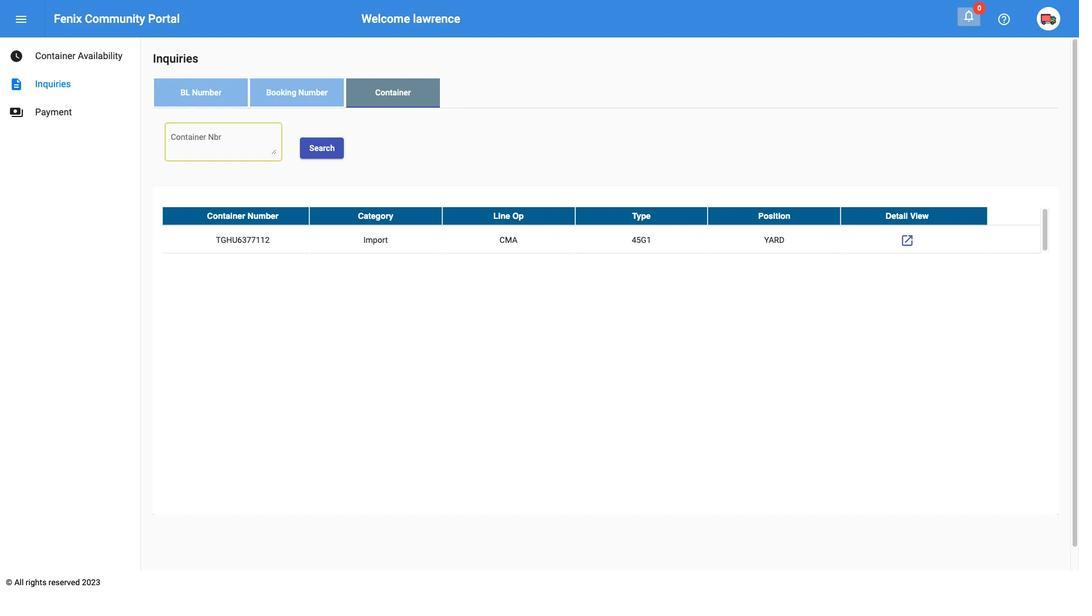 Task type: vqa. For each thing, say whether or not it's contained in the screenshot.
fifth cell from the right
no



Task type: describe. For each thing, give the bounding box(es) containing it.
0 horizontal spatial inquiries
[[35, 79, 71, 90]]

1 horizontal spatial inquiries
[[153, 52, 198, 66]]

row containing container number
[[162, 207, 1041, 225]]

menu
[[14, 12, 28, 27]]

booking
[[266, 88, 296, 97]]

detail
[[886, 211, 908, 221]]

menu button
[[9, 7, 33, 30]]

portal
[[148, 12, 180, 26]]

search
[[309, 143, 335, 153]]

import
[[364, 235, 388, 245]]

no color image containing payments
[[9, 105, 23, 120]]

no color image inside help_outline popup button
[[997, 12, 1011, 27]]

open_in_new row
[[162, 225, 1041, 255]]

booking number
[[266, 88, 328, 97]]

bl number
[[180, 88, 222, 97]]

position column header
[[708, 207, 841, 225]]

search button
[[300, 138, 344, 159]]

booking number tab panel
[[153, 108, 1059, 516]]

open_in_new
[[900, 234, 914, 248]]

no color image containing description
[[9, 77, 23, 91]]

payments
[[9, 105, 23, 120]]

container for container
[[375, 88, 411, 97]]

tghu6377112
[[216, 235, 270, 245]]

position
[[758, 211, 791, 221]]

open_in_new button
[[896, 228, 919, 252]]

all
[[14, 578, 24, 588]]

welcome
[[361, 12, 410, 26]]

container for container availability
[[35, 50, 76, 62]]

navigation containing watch_later
[[0, 38, 141, 127]]

lawrence
[[413, 12, 460, 26]]

payment
[[35, 107, 72, 118]]

© all rights reserved 2023
[[6, 578, 100, 588]]

no color image inside notifications_none popup button
[[962, 9, 976, 23]]

category column header
[[309, 207, 442, 225]]



Task type: locate. For each thing, give the bounding box(es) containing it.
2 vertical spatial container
[[207, 211, 245, 221]]

help_outline
[[997, 12, 1011, 27]]

detail view
[[886, 211, 929, 221]]

op
[[513, 211, 524, 221]]

container
[[35, 50, 76, 62], [375, 88, 411, 97], [207, 211, 245, 221]]

open_in_new grid
[[162, 207, 1049, 255]]

inquiries
[[153, 52, 198, 66], [35, 79, 71, 90]]

no color image up description
[[9, 49, 23, 63]]

no color image for "open_in_new" button
[[900, 234, 914, 248]]

container for container number
[[207, 211, 245, 221]]

community
[[85, 12, 145, 26]]

container inside container number column header
[[207, 211, 245, 221]]

category
[[358, 211, 394, 221]]

notifications_none
[[962, 9, 976, 23]]

container inside navigation
[[35, 50, 76, 62]]

no color image containing notifications_none
[[962, 9, 976, 23]]

no color image left help_outline popup button
[[962, 9, 976, 23]]

fenix community portal
[[54, 12, 180, 26]]

container number
[[207, 211, 279, 221]]

help_outline button
[[993, 7, 1016, 30]]

detail view column header
[[841, 207, 988, 225]]

availability
[[78, 50, 123, 62]]

no color image inside menu 'button'
[[14, 12, 28, 27]]

no color image up watch_later
[[14, 12, 28, 27]]

no color image containing open_in_new
[[900, 234, 914, 248]]

0 vertical spatial inquiries
[[153, 52, 198, 66]]

navigation
[[0, 38, 141, 127]]

no color image inside "open_in_new" button
[[900, 234, 914, 248]]

no color image down watch_later
[[9, 77, 23, 91]]

row
[[162, 207, 1041, 225]]

inquiries up "payment"
[[35, 79, 71, 90]]

yard
[[764, 235, 785, 245]]

number inside column header
[[248, 211, 279, 221]]

2023
[[82, 578, 100, 588]]

number
[[192, 88, 222, 97], [298, 88, 328, 97], [248, 211, 279, 221]]

no color image down description
[[9, 105, 23, 120]]

view
[[910, 211, 929, 221]]

fenix
[[54, 12, 82, 26]]

None text field
[[171, 134, 276, 154]]

rights
[[26, 578, 47, 588]]

0 horizontal spatial number
[[192, 88, 222, 97]]

description
[[9, 77, 23, 91]]

no color image containing help_outline
[[997, 12, 1011, 27]]

1 vertical spatial no color image
[[9, 105, 23, 120]]

reserved
[[49, 578, 80, 588]]

2 horizontal spatial number
[[298, 88, 328, 97]]

0 horizontal spatial container
[[35, 50, 76, 62]]

type
[[632, 211, 651, 221]]

©
[[6, 578, 12, 588]]

2 horizontal spatial container
[[375, 88, 411, 97]]

45g1
[[632, 235, 651, 245]]

no color image containing menu
[[14, 12, 28, 27]]

container number column header
[[162, 207, 309, 225]]

type column header
[[575, 207, 708, 225]]

1 horizontal spatial number
[[248, 211, 279, 221]]

no color image down detail view
[[900, 234, 914, 248]]

container availability
[[35, 50, 123, 62]]

2 vertical spatial no color image
[[900, 234, 914, 248]]

welcome lawrence
[[361, 12, 460, 26]]

number for container number
[[248, 211, 279, 221]]

1 vertical spatial inquiries
[[35, 79, 71, 90]]

bl number tab panel
[[153, 108, 1059, 516]]

inquiries up bl
[[153, 52, 198, 66]]

1 horizontal spatial container
[[207, 211, 245, 221]]

number up tghu6377112 in the top of the page
[[248, 211, 279, 221]]

line op
[[493, 211, 524, 221]]

0 vertical spatial container
[[35, 50, 76, 62]]

cma
[[500, 235, 518, 245]]

notifications_none button
[[957, 7, 981, 26]]

number right 'booking'
[[298, 88, 328, 97]]

no color image containing watch_later
[[9, 49, 23, 63]]

watch_later
[[9, 49, 23, 63]]

0 vertical spatial no color image
[[14, 12, 28, 27]]

number for booking number
[[298, 88, 328, 97]]

number right bl
[[192, 88, 222, 97]]

no color image
[[14, 12, 28, 27], [9, 105, 23, 120], [900, 234, 914, 248]]

line
[[493, 211, 510, 221]]

no color image for menu 'button'
[[14, 12, 28, 27]]

1 vertical spatial container
[[375, 88, 411, 97]]

no color image right notifications_none popup button
[[997, 12, 1011, 27]]

line op column header
[[442, 207, 575, 225]]

number for bl number
[[192, 88, 222, 97]]

no color image
[[962, 9, 976, 23], [997, 12, 1011, 27], [9, 49, 23, 63], [9, 77, 23, 91]]

bl
[[180, 88, 190, 97]]



